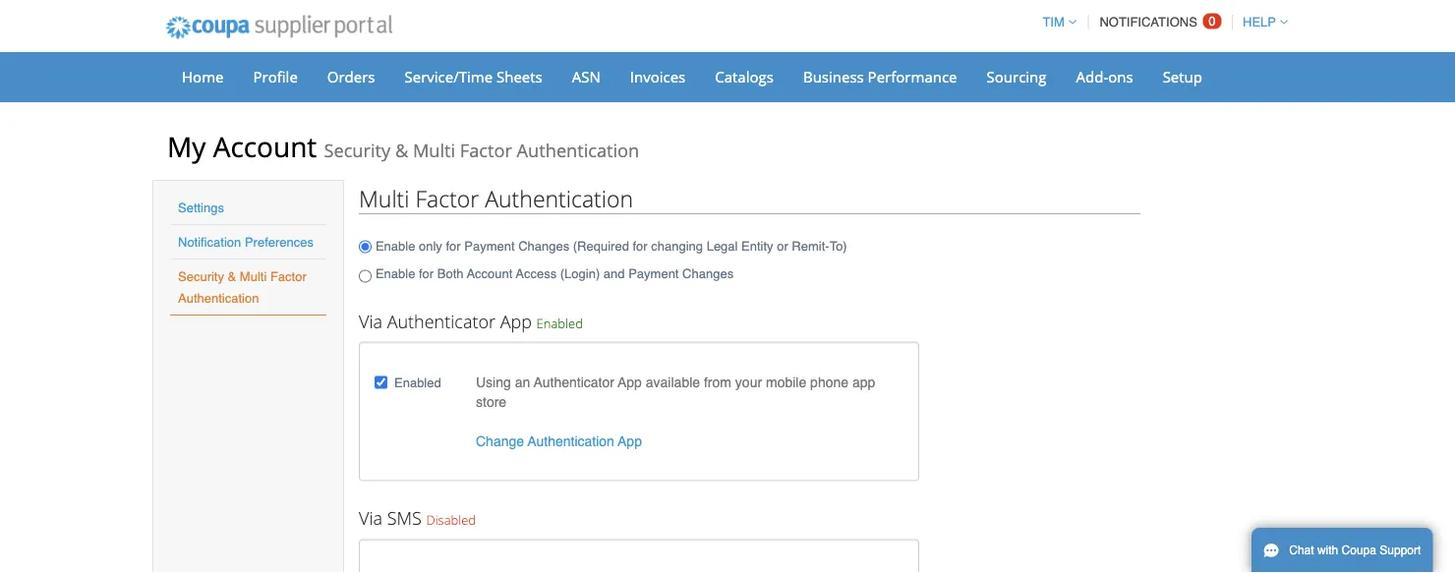 Task type: describe. For each thing, give the bounding box(es) containing it.
sourcing
[[987, 66, 1047, 87]]

tim link
[[1034, 15, 1077, 30]]

orders
[[327, 66, 375, 87]]

0 horizontal spatial for
[[419, 266, 434, 281]]

notification preferences link
[[178, 235, 314, 249]]

chat
[[1289, 544, 1314, 558]]

notification preferences
[[178, 235, 314, 249]]

navigation containing notifications 0
[[1034, 3, 1288, 41]]

& inside "my account security & multi factor authentication"
[[395, 138, 408, 163]]

home link
[[169, 62, 237, 91]]

notifications
[[1100, 15, 1198, 30]]

0 horizontal spatial payment
[[464, 239, 515, 253]]

& inside security & multi factor authentication
[[228, 269, 236, 284]]

business performance link
[[791, 62, 970, 91]]

setup
[[1163, 66, 1203, 87]]

service/time sheets link
[[392, 62, 555, 91]]

settings
[[178, 200, 224, 215]]

performance
[[868, 66, 957, 87]]

orders link
[[314, 62, 388, 91]]

catalogs link
[[702, 62, 787, 91]]

chat with coupa support
[[1289, 544, 1421, 558]]

with
[[1318, 544, 1339, 558]]

profile
[[253, 66, 298, 87]]

store
[[476, 394, 507, 410]]

change
[[476, 433, 524, 449]]

remit-
[[792, 239, 830, 253]]

factor inside security & multi factor authentication
[[270, 269, 307, 284]]

sourcing link
[[974, 62, 1060, 91]]

authentication right change in the bottom of the page
[[528, 433, 615, 449]]

Enable for Both Account Access (Login) and Payment Changes radio
[[359, 264, 372, 289]]

enable for enable only for payment changes (required for changing legal entity or remit-to)
[[376, 239, 415, 253]]

via for via authenticator app
[[359, 309, 383, 333]]

0 vertical spatial changes
[[518, 239, 570, 253]]

support
[[1380, 544, 1421, 558]]

authenticator inside using an authenticator app available from your mobile phone app store
[[534, 374, 614, 390]]

security inside "my account security & multi factor authentication"
[[324, 138, 391, 163]]

1 vertical spatial factor
[[415, 183, 479, 213]]

profile link
[[240, 62, 311, 91]]

enabled inside the via authenticator app enabled
[[537, 314, 583, 332]]

authentication up (required
[[485, 183, 633, 213]]

access
[[516, 266, 557, 281]]

via authenticator app enabled
[[359, 309, 583, 333]]

to)
[[830, 239, 847, 253]]

coupa
[[1342, 544, 1377, 558]]

invoices
[[630, 66, 686, 87]]

Enable only for Payment Changes (Required for changing Legal Entity or Remit-To) radio
[[359, 234, 372, 260]]

using
[[476, 374, 511, 390]]

disabled
[[426, 512, 476, 529]]

setup link
[[1150, 62, 1215, 91]]

via sms disabled
[[359, 507, 476, 531]]

your
[[735, 374, 762, 390]]

factor inside "my account security & multi factor authentication"
[[460, 138, 512, 163]]

security & multi factor authentication link
[[178, 269, 307, 305]]

change authentication app
[[476, 433, 642, 449]]

settings link
[[178, 200, 224, 215]]

app inside using an authenticator app available from your mobile phone app store
[[618, 374, 642, 390]]

changing
[[651, 239, 703, 253]]

legal
[[707, 239, 738, 253]]

invoices link
[[617, 62, 698, 91]]

available
[[646, 374, 700, 390]]

service/time sheets
[[405, 66, 543, 87]]

add-ons link
[[1064, 62, 1146, 91]]

add-
[[1076, 66, 1108, 87]]



Task type: vqa. For each thing, say whether or not it's contained in the screenshot.
second the
no



Task type: locate. For each thing, give the bounding box(es) containing it.
1 horizontal spatial authenticator
[[534, 374, 614, 390]]

2 vertical spatial multi
[[240, 269, 267, 284]]

1 vertical spatial multi
[[359, 183, 410, 213]]

1 horizontal spatial changes
[[683, 266, 734, 281]]

payment down multi factor authentication at the top left of page
[[464, 239, 515, 253]]

enable right enable for both account access (login) and payment changes radio
[[376, 266, 415, 281]]

0 vertical spatial app
[[500, 309, 532, 333]]

account down profile link
[[213, 128, 317, 165]]

authenticator
[[387, 309, 496, 333], [534, 374, 614, 390]]

0 vertical spatial enabled
[[537, 314, 583, 332]]

0 vertical spatial &
[[395, 138, 408, 163]]

1 vertical spatial account
[[467, 266, 513, 281]]

payment
[[464, 239, 515, 253], [629, 266, 679, 281]]

multi down notification preferences link
[[240, 269, 267, 284]]

only
[[419, 239, 442, 253]]

business performance
[[803, 66, 957, 87]]

0 horizontal spatial account
[[213, 128, 317, 165]]

authentication inside "my account security & multi factor authentication"
[[517, 138, 639, 163]]

None checkbox
[[375, 376, 387, 389]]

multi factor authentication
[[359, 183, 633, 213]]

authenticator down both
[[387, 309, 496, 333]]

add-ons
[[1076, 66, 1133, 87]]

multi inside security & multi factor authentication
[[240, 269, 267, 284]]

account
[[213, 128, 317, 165], [467, 266, 513, 281]]

help
[[1243, 15, 1276, 30]]

0
[[1209, 14, 1216, 29]]

1 horizontal spatial multi
[[359, 183, 410, 213]]

for
[[446, 239, 461, 253], [633, 239, 648, 253], [419, 266, 434, 281]]

via for via sms
[[359, 507, 383, 531]]

enable only for payment changes (required for changing legal entity or remit-to)
[[376, 239, 847, 253]]

& down service/time
[[395, 138, 408, 163]]

2 horizontal spatial for
[[633, 239, 648, 253]]

&
[[395, 138, 408, 163], [228, 269, 236, 284]]

multi
[[413, 138, 455, 163], [359, 183, 410, 213], [240, 269, 267, 284]]

navigation
[[1034, 3, 1288, 41]]

1 vertical spatial authenticator
[[534, 374, 614, 390]]

1 vertical spatial enable
[[376, 266, 415, 281]]

0 vertical spatial account
[[213, 128, 317, 165]]

for left "changing"
[[633, 239, 648, 253]]

account right both
[[467, 266, 513, 281]]

0 vertical spatial factor
[[460, 138, 512, 163]]

app for authentication
[[618, 433, 642, 449]]

(required
[[573, 239, 629, 253]]

notifications 0
[[1100, 14, 1216, 30]]

app
[[500, 309, 532, 333], [618, 374, 642, 390], [618, 433, 642, 449]]

catalogs
[[715, 66, 774, 87]]

app down using an authenticator app available from your mobile phone app store
[[618, 433, 642, 449]]

app for authenticator
[[500, 309, 532, 333]]

0 horizontal spatial security
[[178, 269, 224, 284]]

security down orders 'link'
[[324, 138, 391, 163]]

multi inside "my account security & multi factor authentication"
[[413, 138, 455, 163]]

via down enable for both account access (login) and payment changes radio
[[359, 309, 383, 333]]

enabled
[[537, 314, 583, 332], [394, 375, 441, 390]]

app
[[853, 374, 875, 390]]

and
[[604, 266, 625, 281]]

1 horizontal spatial for
[[446, 239, 461, 253]]

1 via from the top
[[359, 309, 383, 333]]

2 vertical spatial factor
[[270, 269, 307, 284]]

change authentication app link
[[476, 433, 642, 449]]

an
[[515, 374, 530, 390]]

or
[[777, 239, 788, 253]]

1 vertical spatial security
[[178, 269, 224, 284]]

my account security & multi factor authentication
[[167, 128, 639, 165]]

1 horizontal spatial payment
[[629, 266, 679, 281]]

1 vertical spatial &
[[228, 269, 236, 284]]

app down access
[[500, 309, 532, 333]]

0 vertical spatial security
[[324, 138, 391, 163]]

notification
[[178, 235, 241, 249]]

preferences
[[245, 235, 314, 249]]

1 vertical spatial app
[[618, 374, 642, 390]]

enable for both account access (login) and payment changes
[[376, 266, 734, 281]]

factor
[[460, 138, 512, 163], [415, 183, 479, 213], [270, 269, 307, 284]]

0 vertical spatial multi
[[413, 138, 455, 163]]

phone
[[810, 374, 849, 390]]

2 horizontal spatial multi
[[413, 138, 455, 163]]

1 vertical spatial payment
[[629, 266, 679, 281]]

2 vertical spatial app
[[618, 433, 642, 449]]

2 via from the top
[[359, 507, 383, 531]]

chat with coupa support button
[[1252, 528, 1433, 573]]

multi up "enable only for payment changes (required for changing legal entity or remit-to)" radio
[[359, 183, 410, 213]]

via
[[359, 309, 383, 333], [359, 507, 383, 531]]

using an authenticator app available from your mobile phone app store
[[476, 374, 875, 410]]

service/time
[[405, 66, 493, 87]]

ons
[[1108, 66, 1133, 87]]

home
[[182, 66, 224, 87]]

0 horizontal spatial authenticator
[[387, 309, 496, 333]]

entity
[[742, 239, 774, 253]]

1 vertical spatial changes
[[683, 266, 734, 281]]

my
[[167, 128, 206, 165]]

enabled left using on the bottom of the page
[[394, 375, 441, 390]]

0 vertical spatial enable
[[376, 239, 415, 253]]

factor down preferences
[[270, 269, 307, 284]]

changes up access
[[518, 239, 570, 253]]

asn link
[[559, 62, 613, 91]]

help link
[[1234, 15, 1288, 30]]

enabled down enable for both account access (login) and payment changes
[[537, 314, 583, 332]]

0 horizontal spatial changes
[[518, 239, 570, 253]]

1 horizontal spatial security
[[324, 138, 391, 163]]

2 enable from the top
[[376, 266, 415, 281]]

1 enable from the top
[[376, 239, 415, 253]]

0 horizontal spatial multi
[[240, 269, 267, 284]]

0 vertical spatial authenticator
[[387, 309, 496, 333]]

(login)
[[560, 266, 600, 281]]

tim
[[1043, 15, 1065, 30]]

security
[[324, 138, 391, 163], [178, 269, 224, 284]]

1 horizontal spatial &
[[395, 138, 408, 163]]

both
[[437, 266, 464, 281]]

authentication
[[517, 138, 639, 163], [485, 183, 633, 213], [178, 291, 259, 305], [528, 433, 615, 449]]

1 horizontal spatial enabled
[[537, 314, 583, 332]]

authentication down "notification"
[[178, 291, 259, 305]]

1 vertical spatial enabled
[[394, 375, 441, 390]]

enable for enable for both account access (login) and payment changes
[[376, 266, 415, 281]]

0 horizontal spatial &
[[228, 269, 236, 284]]

for left both
[[419, 266, 434, 281]]

security down "notification"
[[178, 269, 224, 284]]

authenticator right an
[[534, 374, 614, 390]]

mobile
[[766, 374, 807, 390]]

changes down legal
[[683, 266, 734, 281]]

multi down service/time
[[413, 138, 455, 163]]

factor up only
[[415, 183, 479, 213]]

security inside security & multi factor authentication
[[178, 269, 224, 284]]

1 vertical spatial via
[[359, 507, 383, 531]]

enable right "enable only for payment changes (required for changing legal entity or remit-to)" radio
[[376, 239, 415, 253]]

authentication down asn link
[[517, 138, 639, 163]]

0 vertical spatial via
[[359, 309, 383, 333]]

0 horizontal spatial enabled
[[394, 375, 441, 390]]

payment down "changing"
[[629, 266, 679, 281]]

coupa supplier portal image
[[152, 3, 406, 52]]

1 horizontal spatial account
[[467, 266, 513, 281]]

asn
[[572, 66, 601, 87]]

enable
[[376, 239, 415, 253], [376, 266, 415, 281]]

0 vertical spatial payment
[[464, 239, 515, 253]]

app left available
[[618, 374, 642, 390]]

& down notification preferences link
[[228, 269, 236, 284]]

authentication inside security & multi factor authentication
[[178, 291, 259, 305]]

sheets
[[497, 66, 543, 87]]

changes
[[518, 239, 570, 253], [683, 266, 734, 281]]

for right only
[[446, 239, 461, 253]]

business
[[803, 66, 864, 87]]

via left sms
[[359, 507, 383, 531]]

factor up multi factor authentication at the top left of page
[[460, 138, 512, 163]]

security & multi factor authentication
[[178, 269, 307, 305]]

from
[[704, 374, 732, 390]]

sms
[[387, 507, 422, 531]]



